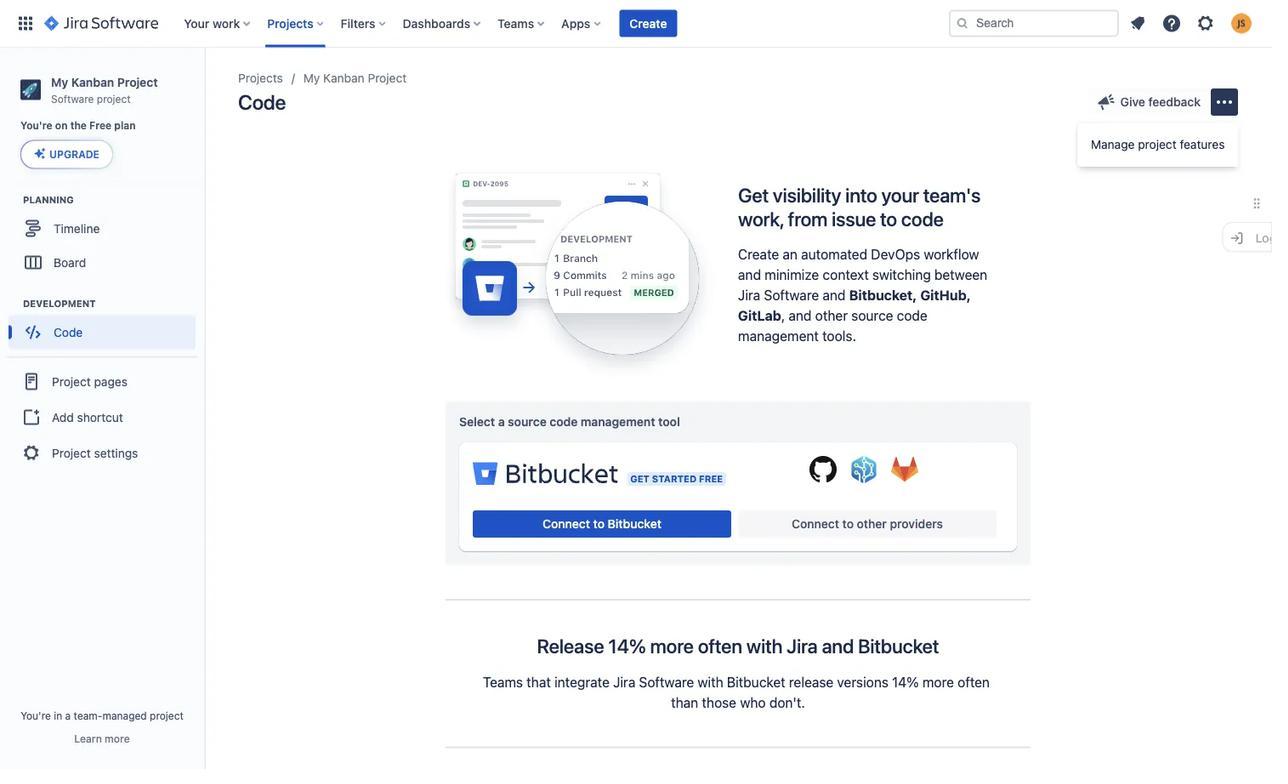 Task type: locate. For each thing, give the bounding box(es) containing it.
and down 'context'
[[823, 287, 846, 303]]

2 horizontal spatial jira
[[787, 635, 818, 658]]

you're
[[20, 120, 52, 132], [21, 710, 51, 722]]

get for get started free
[[631, 473, 650, 485]]

1 horizontal spatial management
[[739, 328, 819, 344]]

0 vertical spatial code
[[238, 90, 286, 114]]

1 you're from the top
[[20, 120, 52, 132]]

code down projects link
[[238, 90, 286, 114]]

0 horizontal spatial code
[[54, 325, 83, 339]]

teams inside teams that integrate jira software with bitbucket release versions 14% more often than those who don't.
[[483, 674, 523, 690]]

kanban
[[323, 71, 365, 85], [71, 75, 114, 89]]

workflow
[[924, 246, 980, 262]]

a
[[498, 415, 505, 429], [65, 710, 71, 722]]

0 vertical spatial bitbucket
[[608, 517, 662, 531]]

banner
[[0, 0, 1273, 48]]

source inside , and other source code management tools.
[[852, 307, 894, 324]]

1 horizontal spatial more
[[651, 635, 694, 658]]

that
[[527, 674, 551, 690]]

0 horizontal spatial other
[[816, 307, 848, 324]]

bitbucket up who on the bottom right of the page
[[727, 674, 786, 690]]

0 vertical spatial often
[[698, 635, 743, 658]]

search image
[[956, 17, 970, 30]]

github,
[[921, 287, 972, 303]]

management inside , and other source code management tools.
[[739, 328, 819, 344]]

kanban inside my kanban project software project
[[71, 75, 114, 89]]

to inside get visibility into your team's work, from issue to code
[[881, 207, 898, 230]]

2 horizontal spatial project
[[1139, 137, 1177, 151]]

1 horizontal spatial connect
[[792, 517, 840, 531]]

jira up release
[[787, 635, 818, 658]]

0 vertical spatial source
[[852, 307, 894, 324]]

timeline link
[[9, 211, 196, 245]]

0 vertical spatial management
[[739, 328, 819, 344]]

1 vertical spatial bitbucket
[[859, 635, 940, 658]]

1 vertical spatial teams
[[483, 674, 523, 690]]

devops
[[871, 246, 921, 262]]

jira inside teams that integrate jira software with bitbucket release versions 14% more often than those who don't.
[[614, 674, 636, 690]]

2 vertical spatial project
[[150, 710, 184, 722]]

create
[[630, 16, 667, 30], [739, 246, 780, 262]]

0 vertical spatial a
[[498, 415, 505, 429]]

code down development
[[54, 325, 83, 339]]

project
[[368, 71, 407, 85], [117, 75, 158, 89], [52, 374, 91, 388], [52, 446, 91, 460]]

bitbucket image
[[473, 456, 619, 490], [473, 456, 619, 490]]

to for connect to bitbucket
[[594, 517, 605, 531]]

1 horizontal spatial to
[[843, 517, 854, 531]]

teams button
[[493, 10, 551, 37]]

add shortcut
[[52, 410, 123, 424]]

jira
[[739, 287, 761, 303], [787, 635, 818, 658], [614, 674, 636, 690]]

started
[[652, 473, 697, 485]]

you're left 'in'
[[21, 710, 51, 722]]

switching
[[873, 267, 931, 283]]

0 horizontal spatial 14%
[[609, 635, 646, 658]]

projects right sidebar navigation image
[[238, 71, 283, 85]]

management left tool
[[581, 415, 656, 429]]

1 vertical spatial a
[[65, 710, 71, 722]]

2 horizontal spatial bitbucket
[[859, 635, 940, 658]]

more inside button
[[105, 733, 130, 744]]

other inside , and other source code management tools.
[[816, 307, 848, 324]]

dashboards button
[[398, 10, 488, 37]]

0 vertical spatial get
[[739, 184, 769, 207]]

1 vertical spatial jira
[[787, 635, 818, 658]]

project up plan
[[117, 75, 158, 89]]

and up gitlab
[[739, 267, 762, 283]]

1 horizontal spatial often
[[958, 674, 990, 690]]

2 vertical spatial bitbucket
[[727, 674, 786, 690]]

1 vertical spatial create
[[739, 246, 780, 262]]

group
[[7, 356, 197, 477]]

1 horizontal spatial kanban
[[323, 71, 365, 85]]

0 horizontal spatial my
[[51, 75, 68, 89]]

teams left apps
[[498, 16, 534, 30]]

1 vertical spatial code
[[897, 307, 928, 324]]

kanban down filters
[[323, 71, 365, 85]]

team-
[[74, 710, 102, 722]]

1 horizontal spatial software
[[639, 674, 694, 690]]

0 horizontal spatial bitbucket
[[608, 517, 662, 531]]

2 vertical spatial more
[[105, 733, 130, 744]]

my up on
[[51, 75, 68, 89]]

2 you're from the top
[[21, 710, 51, 722]]

0 horizontal spatial create
[[630, 16, 667, 30]]

software down minimize
[[764, 287, 820, 303]]

and right the ,
[[789, 307, 812, 324]]

project right managed
[[150, 710, 184, 722]]

0 horizontal spatial software
[[51, 93, 94, 104]]

1 vertical spatial other
[[857, 517, 887, 531]]

more up the than
[[651, 635, 694, 658]]

0 vertical spatial 14%
[[609, 635, 646, 658]]

work,
[[739, 207, 784, 230]]

14% right versions
[[893, 674, 919, 690]]

teams for teams
[[498, 16, 534, 30]]

code inside get visibility into your team's work, from issue to code
[[902, 207, 944, 230]]

1 vertical spatial software
[[764, 287, 820, 303]]

create inside 'create an automated devops workflow and minimize context switching between jira software and'
[[739, 246, 780, 262]]

1 horizontal spatial my
[[304, 71, 320, 85]]

release
[[790, 674, 834, 690]]

,
[[782, 307, 786, 324]]

with up teams that integrate jira software with bitbucket release versions 14% more often than those who don't.
[[747, 635, 783, 658]]

issue
[[832, 207, 877, 230]]

project inside my kanban project software project
[[97, 93, 131, 104]]

1 horizontal spatial get
[[739, 184, 769, 207]]

software inside 'create an automated devops workflow and minimize context switching between jira software and'
[[764, 287, 820, 303]]

get left started
[[631, 473, 650, 485]]

and up versions
[[822, 635, 854, 658]]

my inside my kanban project software project
[[51, 75, 68, 89]]

teams left that in the left bottom of the page
[[483, 674, 523, 690]]

1 horizontal spatial source
[[852, 307, 894, 324]]

select a source code management tool
[[459, 415, 680, 429]]

1 vertical spatial 14%
[[893, 674, 919, 690]]

give feedback button
[[1087, 88, 1212, 116]]

bitbucket
[[608, 517, 662, 531], [859, 635, 940, 658], [727, 674, 786, 690]]

2 vertical spatial jira
[[614, 674, 636, 690]]

create for create
[[630, 16, 667, 30]]

1 connect from the left
[[543, 517, 590, 531]]

1 horizontal spatial code
[[238, 90, 286, 114]]

bitbucket up versions
[[859, 635, 940, 658]]

who
[[740, 694, 766, 710]]

often
[[698, 635, 743, 658], [958, 674, 990, 690]]

0 horizontal spatial connect
[[543, 517, 590, 531]]

0 horizontal spatial management
[[581, 415, 656, 429]]

select
[[459, 415, 495, 429]]

other up tools.
[[816, 307, 848, 324]]

14%
[[609, 635, 646, 658], [893, 674, 919, 690]]

dashboards
[[403, 16, 471, 30]]

1 horizontal spatial other
[[857, 517, 887, 531]]

other inside button
[[857, 517, 887, 531]]

kanban for my kanban project
[[323, 71, 365, 85]]

1 horizontal spatial bitbucket
[[727, 674, 786, 690]]

software up 'you're on the free plan'
[[51, 93, 94, 104]]

1 horizontal spatial create
[[739, 246, 780, 262]]

your profile and settings image
[[1232, 13, 1252, 34]]

jira up gitlab
[[739, 287, 761, 303]]

software up the than
[[639, 674, 694, 690]]

1 vertical spatial often
[[958, 674, 990, 690]]

create an automated devops workflow and minimize context switching between jira software and
[[739, 246, 988, 303]]

0 vertical spatial more
[[651, 635, 694, 658]]

0 vertical spatial create
[[630, 16, 667, 30]]

1 vertical spatial more
[[923, 674, 955, 690]]

with
[[747, 635, 783, 658], [698, 674, 724, 690]]

feedback
[[1149, 95, 1201, 109]]

from
[[788, 207, 828, 230]]

and
[[739, 267, 762, 283], [823, 287, 846, 303], [789, 307, 812, 324], [822, 635, 854, 658]]

projects link
[[238, 68, 283, 88]]

and inside , and other source code management tools.
[[789, 307, 812, 324]]

teams that integrate jira software with bitbucket release versions 14% more often than those who don't.
[[483, 674, 994, 710]]

get for get visibility into your team's work, from issue to code
[[739, 184, 769, 207]]

create inside create button
[[630, 16, 667, 30]]

you're for you're on the free plan
[[20, 120, 52, 132]]

software
[[51, 93, 94, 104], [764, 287, 820, 303], [639, 674, 694, 690]]

into
[[846, 184, 878, 207]]

management
[[739, 328, 819, 344], [581, 415, 656, 429]]

create left the an
[[739, 246, 780, 262]]

0 horizontal spatial more
[[105, 733, 130, 744]]

create right the apps popup button
[[630, 16, 667, 30]]

teams inside popup button
[[498, 16, 534, 30]]

0 vertical spatial other
[[816, 307, 848, 324]]

kanban up free
[[71, 75, 114, 89]]

more down managed
[[105, 733, 130, 744]]

with up those on the right bottom of page
[[698, 674, 724, 690]]

jira right integrate
[[614, 674, 636, 690]]

free
[[699, 473, 723, 485]]

1 vertical spatial source
[[508, 415, 547, 429]]

visibility
[[773, 184, 842, 207]]

project down the add
[[52, 446, 91, 460]]

your
[[882, 184, 920, 207]]

, and other source code management tools.
[[739, 307, 928, 344]]

1 horizontal spatial a
[[498, 415, 505, 429]]

management down the ,
[[739, 328, 819, 344]]

a right 'in'
[[65, 710, 71, 722]]

settings
[[94, 446, 138, 460]]

project down give feedback
[[1139, 137, 1177, 151]]

get inside get visibility into your team's work, from issue to code
[[739, 184, 769, 207]]

source down the bitbucket,
[[852, 307, 894, 324]]

providers
[[890, 517, 944, 531]]

you're in a team-managed project
[[21, 710, 184, 722]]

1 vertical spatial with
[[698, 674, 724, 690]]

to
[[881, 207, 898, 230], [594, 517, 605, 531], [843, 517, 854, 531]]

project inside 'link'
[[52, 446, 91, 460]]

you're left on
[[20, 120, 52, 132]]

1 vertical spatial you're
[[21, 710, 51, 722]]

code
[[238, 90, 286, 114], [54, 325, 83, 339]]

timeline
[[54, 221, 100, 235]]

0 horizontal spatial project
[[97, 93, 131, 104]]

project
[[97, 93, 131, 104], [1139, 137, 1177, 151], [150, 710, 184, 722]]

projects inside dropdown button
[[267, 16, 314, 30]]

1 vertical spatial projects
[[238, 71, 283, 85]]

other for and
[[816, 307, 848, 324]]

more inside teams that integrate jira software with bitbucket release versions 14% more often than those who don't.
[[923, 674, 955, 690]]

project pages link
[[7, 363, 197, 400]]

manage
[[1092, 137, 1135, 151]]

more
[[651, 635, 694, 658], [923, 674, 955, 690], [105, 733, 130, 744]]

get
[[739, 184, 769, 207], [631, 473, 650, 485]]

projects
[[267, 16, 314, 30], [238, 71, 283, 85]]

2 horizontal spatial to
[[881, 207, 898, 230]]

0 vertical spatial project
[[97, 93, 131, 104]]

2 connect from the left
[[792, 517, 840, 531]]

my
[[304, 71, 320, 85], [51, 75, 68, 89]]

projects up projects link
[[267, 16, 314, 30]]

bitbucket down started
[[608, 517, 662, 531]]

a right select
[[498, 415, 505, 429]]

0 vertical spatial teams
[[498, 16, 534, 30]]

2 horizontal spatial software
[[764, 287, 820, 303]]

0 vertical spatial you're
[[20, 120, 52, 132]]

1 vertical spatial get
[[631, 473, 650, 485]]

14% right release on the bottom of the page
[[609, 635, 646, 658]]

1 vertical spatial code
[[54, 325, 83, 339]]

1 vertical spatial management
[[581, 415, 656, 429]]

get up work,
[[739, 184, 769, 207]]

source right select
[[508, 415, 547, 429]]

often inside teams that integrate jira software with bitbucket release versions 14% more often than those who don't.
[[958, 674, 990, 690]]

0 horizontal spatial kanban
[[71, 75, 114, 89]]

with inside teams that integrate jira software with bitbucket release versions 14% more often than those who don't.
[[698, 674, 724, 690]]

0 vertical spatial projects
[[267, 16, 314, 30]]

an
[[783, 246, 798, 262]]

code inside the "code" link
[[54, 325, 83, 339]]

connect for connect to bitbucket
[[543, 517, 590, 531]]

other left providers at the bottom
[[857, 517, 887, 531]]

kanban for my kanban project software project
[[71, 75, 114, 89]]

0 horizontal spatial to
[[594, 517, 605, 531]]

on
[[55, 120, 68, 132]]

source
[[852, 307, 894, 324], [508, 415, 547, 429]]

create for create an automated devops workflow and minimize context switching between jira software and
[[739, 246, 780, 262]]

release
[[537, 635, 604, 658]]

project up plan
[[97, 93, 131, 104]]

1 horizontal spatial with
[[747, 635, 783, 658]]

1 vertical spatial project
[[1139, 137, 1177, 151]]

more right versions
[[923, 674, 955, 690]]

1 horizontal spatial jira
[[739, 287, 761, 303]]

0 horizontal spatial with
[[698, 674, 724, 690]]

between
[[935, 267, 988, 283]]

my right projects link
[[304, 71, 320, 85]]

0 vertical spatial code
[[902, 207, 944, 230]]

get visibility into your team's work, from issue to code
[[739, 184, 981, 230]]

2 horizontal spatial more
[[923, 674, 955, 690]]

apps button
[[557, 10, 608, 37]]

manage project features link
[[1078, 128, 1239, 162]]

shortcut
[[77, 410, 123, 424]]

0 horizontal spatial jira
[[614, 674, 636, 690]]

1 horizontal spatial 14%
[[893, 674, 919, 690]]

14% inside teams that integrate jira software with bitbucket release versions 14% more often than those who don't.
[[893, 674, 919, 690]]

project down filters dropdown button
[[368, 71, 407, 85]]

0 horizontal spatial get
[[631, 473, 650, 485]]

0 vertical spatial software
[[51, 93, 94, 104]]

jira software image
[[44, 13, 158, 34], [44, 13, 158, 34]]

0 vertical spatial jira
[[739, 287, 761, 303]]

2 vertical spatial software
[[639, 674, 694, 690]]

projects for projects dropdown button
[[267, 16, 314, 30]]

teams
[[498, 16, 534, 30], [483, 674, 523, 690]]

give feedback
[[1121, 95, 1201, 109]]



Task type: vqa. For each thing, say whether or not it's contained in the screenshot.
Dismiss Image
no



Task type: describe. For each thing, give the bounding box(es) containing it.
connect to other providers
[[792, 517, 944, 531]]

minimize
[[765, 267, 820, 283]]

create button
[[620, 10, 678, 37]]

connect for connect to other providers
[[792, 517, 840, 531]]

settings image
[[1196, 13, 1217, 34]]

0 horizontal spatial often
[[698, 635, 743, 658]]

give
[[1121, 95, 1146, 109]]

manage project features
[[1092, 137, 1226, 151]]

you're for you're in a team-managed project
[[21, 710, 51, 722]]

group containing project pages
[[7, 356, 197, 477]]

versions
[[838, 674, 889, 690]]

connect to bitbucket
[[543, 517, 662, 531]]

board link
[[9, 245, 196, 279]]

code link
[[9, 315, 196, 349]]

upgrade
[[49, 148, 99, 160]]

your work button
[[179, 10, 257, 37]]

development group
[[9, 296, 203, 354]]

don't.
[[770, 694, 806, 710]]

development image
[[3, 293, 23, 313]]

software inside teams that integrate jira software with bitbucket release versions 14% more often than those who don't.
[[639, 674, 694, 690]]

0 horizontal spatial source
[[508, 415, 547, 429]]

tools.
[[823, 328, 857, 344]]

learn more button
[[74, 732, 130, 745]]

projects button
[[262, 10, 331, 37]]

those
[[702, 694, 737, 710]]

banner containing your work
[[0, 0, 1273, 48]]

to for connect to other providers
[[843, 517, 854, 531]]

0 vertical spatial with
[[747, 635, 783, 658]]

bitbucket,
[[850, 287, 918, 303]]

connect to bitbucket button
[[473, 511, 732, 538]]

tool
[[659, 415, 680, 429]]

project pages
[[52, 374, 128, 388]]

connect to other providers button
[[739, 511, 997, 538]]

primary element
[[10, 0, 950, 47]]

release 14% more often with jira and bitbucket
[[537, 635, 940, 658]]

teams for teams that integrate jira software with bitbucket release versions 14% more often than those who don't.
[[483, 674, 523, 690]]

development
[[23, 298, 96, 309]]

my for my kanban project software project
[[51, 75, 68, 89]]

than
[[671, 694, 699, 710]]

learn more
[[74, 733, 130, 744]]

planning image
[[3, 189, 23, 210]]

my for my kanban project
[[304, 71, 320, 85]]

board
[[54, 255, 86, 269]]

software inside my kanban project software project
[[51, 93, 94, 104]]

your work
[[184, 16, 240, 30]]

my kanban project
[[304, 71, 407, 85]]

bitbucket inside button
[[608, 517, 662, 531]]

Search field
[[950, 10, 1120, 37]]

you're on the free plan
[[20, 120, 136, 132]]

sidebar navigation image
[[185, 68, 223, 102]]

planning group
[[9, 193, 203, 284]]

features
[[1181, 137, 1226, 151]]

code inside , and other source code management tools.
[[897, 307, 928, 324]]

automated
[[802, 246, 868, 262]]

more image
[[1215, 92, 1235, 112]]

pages
[[94, 374, 128, 388]]

get started free
[[631, 473, 723, 485]]

bitbucket, github, gitlab
[[739, 287, 972, 324]]

team's
[[924, 184, 981, 207]]

your
[[184, 16, 210, 30]]

upgrade button
[[21, 141, 112, 168]]

jira inside 'create an automated devops workflow and minimize context switching between jira software and'
[[739, 287, 761, 303]]

project inside my kanban project software project
[[117, 75, 158, 89]]

learn
[[74, 733, 102, 744]]

1 horizontal spatial project
[[150, 710, 184, 722]]

add
[[52, 410, 74, 424]]

project settings
[[52, 446, 138, 460]]

filters
[[341, 16, 376, 30]]

managed
[[102, 710, 147, 722]]

context
[[823, 267, 869, 283]]

integrate
[[555, 674, 610, 690]]

0 horizontal spatial a
[[65, 710, 71, 722]]

in
[[54, 710, 62, 722]]

free
[[89, 120, 112, 132]]

projects for projects link
[[238, 71, 283, 85]]

project settings link
[[7, 434, 197, 472]]

project up the add
[[52, 374, 91, 388]]

2 vertical spatial code
[[550, 415, 578, 429]]

my kanban project software project
[[51, 75, 158, 104]]

work
[[213, 16, 240, 30]]

the
[[70, 120, 87, 132]]

gitlab
[[739, 307, 782, 324]]

notifications image
[[1128, 13, 1149, 34]]

appswitcher icon image
[[15, 13, 36, 34]]

filters button
[[336, 10, 393, 37]]

add shortcut button
[[7, 400, 197, 434]]

my kanban project link
[[304, 68, 407, 88]]

other for to
[[857, 517, 887, 531]]

apps
[[562, 16, 591, 30]]

plan
[[114, 120, 136, 132]]

planning
[[23, 194, 74, 205]]

bitbucket inside teams that integrate jira software with bitbucket release versions 14% more often than those who don't.
[[727, 674, 786, 690]]

help image
[[1162, 13, 1183, 34]]



